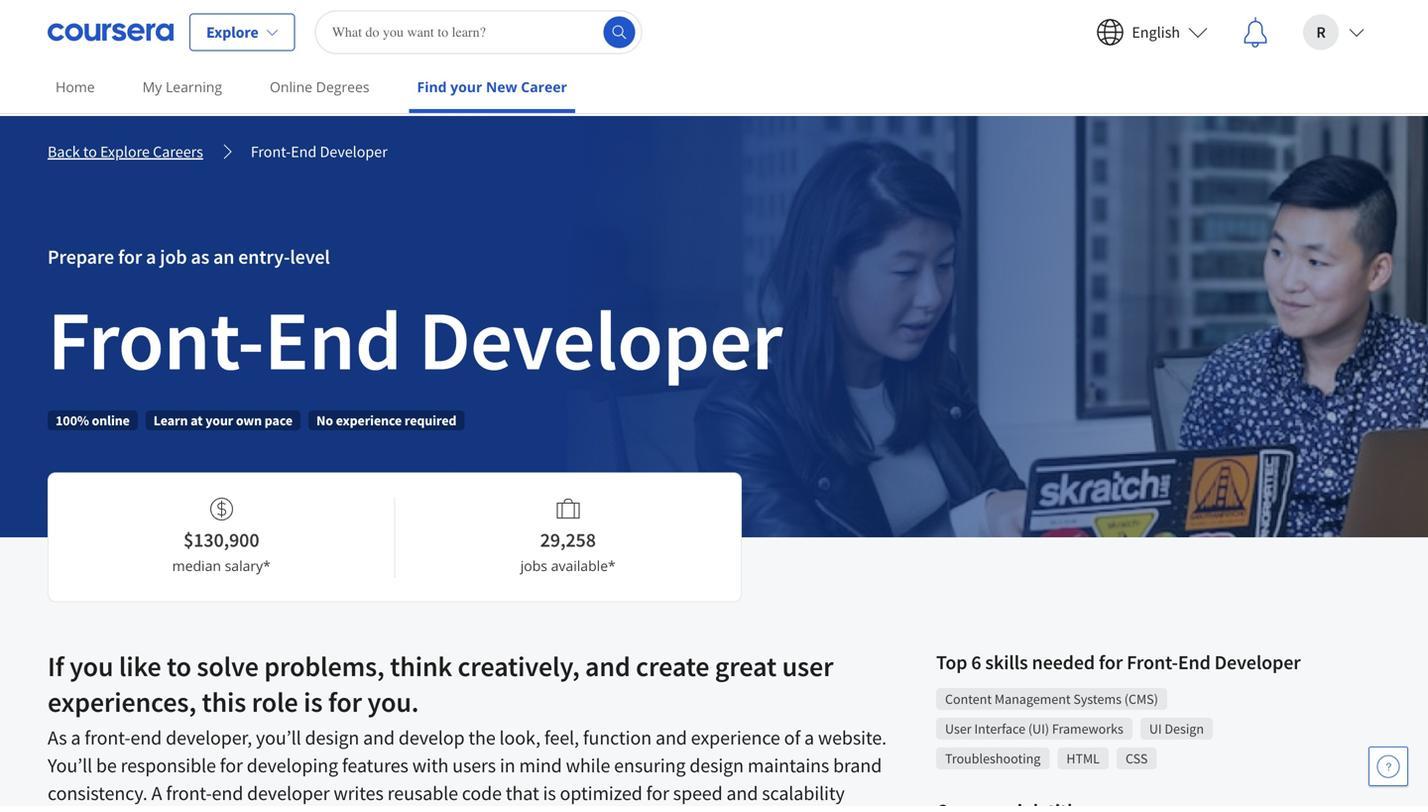 Task type: describe. For each thing, give the bounding box(es) containing it.
content
[[945, 690, 992, 708]]

the
[[468, 725, 496, 750]]

online degrees
[[270, 77, 369, 96]]

developer
[[247, 781, 330, 806]]

0 horizontal spatial to
[[83, 142, 97, 162]]

help center image
[[1377, 755, 1400, 779]]

2 horizontal spatial a
[[804, 725, 814, 750]]

$130,900
[[183, 528, 259, 552]]

median
[[172, 556, 221, 575]]

you'll
[[256, 725, 301, 750]]

user
[[945, 720, 972, 738]]

ui design
[[1149, 720, 1204, 738]]

while
[[566, 753, 610, 778]]

speed
[[673, 781, 723, 806]]

look,
[[499, 725, 540, 750]]

english
[[1132, 22, 1180, 42]]

online
[[270, 77, 312, 96]]

features
[[342, 753, 408, 778]]

my learning link
[[135, 64, 230, 109]]

solve
[[197, 649, 259, 684]]

ui
[[1149, 720, 1162, 738]]

creatively,
[[458, 649, 580, 684]]

experience inside if you like to solve problems, think creatively, and create great user experiences, this role is for you. as a front-end developer, you'll design and develop the look, feel, function and experience of a website. you'll be responsible for developing features with users in mind while ensuring design maintains brand consistency. a front-end developer writes reusable code that is optimized for speed and scalabili
[[691, 725, 780, 750]]

if
[[48, 649, 64, 684]]

explore inside 'popup button'
[[206, 22, 259, 42]]

website.
[[818, 725, 887, 750]]

salary
[[225, 556, 263, 575]]

responsible
[[121, 753, 216, 778]]

level
[[290, 244, 330, 269]]

and up ensuring
[[656, 725, 687, 750]]

entry-
[[238, 244, 290, 269]]

for left job
[[118, 244, 142, 269]]

troubleshooting
[[945, 750, 1041, 768]]

prepare for a job as an entry-level
[[48, 244, 330, 269]]

top
[[936, 650, 967, 675]]

(ui)
[[1028, 720, 1049, 738]]

your inside find your new career link
[[450, 77, 482, 96]]

no experience required
[[316, 412, 457, 429]]

1 vertical spatial front-
[[48, 288, 264, 392]]

back to explore careers
[[48, 142, 203, 162]]

reusable
[[387, 781, 458, 806]]

0 horizontal spatial front-
[[85, 725, 130, 750]]

content management systems (cms)
[[945, 690, 1158, 708]]

writes
[[334, 781, 384, 806]]

feel,
[[544, 725, 579, 750]]

required
[[405, 412, 457, 429]]

* for $130,900
[[263, 556, 271, 575]]

as
[[191, 244, 209, 269]]

my
[[142, 77, 162, 96]]

100% online
[[56, 412, 130, 429]]

you
[[69, 649, 113, 684]]

frameworks
[[1052, 720, 1124, 738]]

1 vertical spatial end
[[264, 288, 402, 392]]

100%
[[56, 412, 89, 429]]

my learning
[[142, 77, 222, 96]]

function
[[583, 725, 652, 750]]

online degrees link
[[262, 64, 377, 109]]

an
[[213, 244, 234, 269]]

problems,
[[264, 649, 385, 684]]

at
[[191, 412, 203, 429]]

r button
[[1287, 0, 1381, 64]]

for down problems,
[[328, 685, 362, 720]]

careers
[[153, 142, 203, 162]]

top 6 skills needed for front-end developer
[[936, 650, 1301, 675]]

29,258
[[540, 528, 596, 552]]

needed
[[1032, 650, 1095, 675]]

degrees
[[316, 77, 369, 96]]

no
[[316, 412, 333, 429]]

1 vertical spatial your
[[205, 412, 233, 429]]

learn at your own pace
[[154, 412, 293, 429]]

find your new career link
[[409, 64, 575, 113]]

a
[[151, 781, 162, 806]]

0 vertical spatial experience
[[336, 412, 402, 429]]

1 horizontal spatial is
[[543, 781, 556, 806]]

that
[[506, 781, 539, 806]]

with
[[412, 753, 449, 778]]

skills
[[985, 650, 1028, 675]]

management
[[995, 690, 1071, 708]]

experiences,
[[48, 685, 196, 720]]

role
[[252, 685, 298, 720]]

prepare
[[48, 244, 114, 269]]

and up features
[[363, 725, 395, 750]]



Task type: locate. For each thing, give the bounding box(es) containing it.
front-end developer up required
[[48, 288, 783, 392]]

html
[[1066, 750, 1100, 768]]

is
[[304, 685, 323, 720], [543, 781, 556, 806]]

a right the as
[[71, 725, 81, 750]]

user
[[782, 649, 834, 684]]

to right like
[[167, 649, 191, 684]]

css
[[1126, 750, 1148, 768]]

to right back
[[83, 142, 97, 162]]

your
[[450, 77, 482, 96], [205, 412, 233, 429]]

29,258 jobs available *
[[520, 528, 616, 575]]

0 vertical spatial design
[[305, 725, 359, 750]]

if you like to solve problems, think creatively, and create great user experiences, this role is for you. as a front-end developer, you'll design and develop the look, feel, function and experience of a website. you'll be responsible for developing features with users in mind while ensuring design maintains brand consistency. a front-end developer writes reusable code that is optimized for speed and scalabili
[[48, 649, 887, 806]]

0 vertical spatial explore
[[206, 22, 259, 42]]

is right that
[[543, 781, 556, 806]]

front- right a
[[166, 781, 212, 806]]

* right jobs
[[608, 556, 616, 575]]

front-end developer down online degrees
[[251, 142, 388, 162]]

pace
[[265, 412, 293, 429]]

develop
[[399, 725, 465, 750]]

and right speed
[[726, 781, 758, 806]]

0 horizontal spatial explore
[[100, 142, 150, 162]]

for down developer,
[[220, 753, 243, 778]]

explore button
[[189, 13, 295, 51]]

0 vertical spatial is
[[304, 685, 323, 720]]

a left job
[[146, 244, 156, 269]]

0 horizontal spatial is
[[304, 685, 323, 720]]

for down ensuring
[[646, 781, 669, 806]]

you.
[[367, 685, 419, 720]]

home
[[56, 77, 95, 96]]

explore up learning
[[206, 22, 259, 42]]

front- up be in the bottom left of the page
[[85, 725, 130, 750]]

home link
[[48, 64, 103, 109]]

1 horizontal spatial developer
[[419, 288, 783, 392]]

1 vertical spatial end
[[212, 781, 243, 806]]

1 horizontal spatial front-
[[166, 781, 212, 806]]

to inside if you like to solve problems, think creatively, and create great user experiences, this role is for you. as a front-end developer, you'll design and develop the look, feel, function and experience of a website. you'll be responsible for developing features with users in mind while ensuring design maintains brand consistency. a front-end developer writes reusable code that is optimized for speed and scalabili
[[167, 649, 191, 684]]

0 vertical spatial developer
[[320, 142, 388, 162]]

2 vertical spatial front-
[[1127, 650, 1178, 675]]

of
[[784, 725, 800, 750]]

2 * from the left
[[608, 556, 616, 575]]

to
[[83, 142, 97, 162], [167, 649, 191, 684]]

as
[[48, 725, 67, 750]]

coursera image
[[48, 16, 174, 48]]

brand
[[833, 753, 882, 778]]

*
[[263, 556, 271, 575], [608, 556, 616, 575]]

end
[[291, 142, 317, 162], [264, 288, 402, 392], [1178, 650, 1211, 675]]

(cms)
[[1124, 690, 1158, 708]]

design up speed
[[690, 753, 744, 778]]

end up "responsible"
[[130, 725, 162, 750]]

interface
[[974, 720, 1026, 738]]

design
[[305, 725, 359, 750], [690, 753, 744, 778]]

0 vertical spatial front-
[[251, 142, 291, 162]]

1 horizontal spatial to
[[167, 649, 191, 684]]

1 horizontal spatial *
[[608, 556, 616, 575]]

0 vertical spatial front-
[[85, 725, 130, 750]]

1 vertical spatial explore
[[100, 142, 150, 162]]

end down online on the left top
[[291, 142, 317, 162]]

front- up "learn"
[[48, 288, 264, 392]]

this
[[202, 685, 246, 720]]

explore left careers
[[100, 142, 150, 162]]

What do you want to learn? text field
[[315, 10, 642, 54]]

front- down online on the left top
[[251, 142, 291, 162]]

available
[[551, 556, 608, 575]]

ensuring
[[614, 753, 686, 778]]

user interface (ui) frameworks
[[945, 720, 1124, 738]]

$130,900 median salary *
[[172, 528, 271, 575]]

for up systems
[[1099, 650, 1123, 675]]

your right at
[[205, 412, 233, 429]]

and left create
[[585, 649, 630, 684]]

0 horizontal spatial experience
[[336, 412, 402, 429]]

experience right no
[[336, 412, 402, 429]]

jobs
[[520, 556, 547, 575]]

1 horizontal spatial end
[[212, 781, 243, 806]]

0 horizontal spatial developer
[[320, 142, 388, 162]]

end up no
[[264, 288, 402, 392]]

english button
[[1080, 0, 1224, 64]]

1 horizontal spatial experience
[[691, 725, 780, 750]]

r
[[1316, 22, 1326, 42]]

and
[[585, 649, 630, 684], [363, 725, 395, 750], [656, 725, 687, 750], [726, 781, 758, 806]]

find
[[417, 77, 447, 96]]

developing
[[247, 753, 338, 778]]

experience left of at bottom right
[[691, 725, 780, 750]]

learn
[[154, 412, 188, 429]]

career
[[521, 77, 567, 96]]

create
[[636, 649, 710, 684]]

0 vertical spatial end
[[291, 142, 317, 162]]

0 vertical spatial your
[[450, 77, 482, 96]]

front-
[[85, 725, 130, 750], [166, 781, 212, 806]]

1 horizontal spatial explore
[[206, 22, 259, 42]]

6
[[971, 650, 981, 675]]

find your new career
[[417, 77, 567, 96]]

front-end developer
[[251, 142, 388, 162], [48, 288, 783, 392]]

you'll
[[48, 753, 92, 778]]

online
[[92, 412, 130, 429]]

1 horizontal spatial your
[[450, 77, 482, 96]]

0 horizontal spatial design
[[305, 725, 359, 750]]

consistency.
[[48, 781, 148, 806]]

1 vertical spatial experience
[[691, 725, 780, 750]]

is down problems,
[[304, 685, 323, 720]]

great
[[715, 649, 777, 684]]

in
[[500, 753, 515, 778]]

design up developing
[[305, 725, 359, 750]]

0 horizontal spatial end
[[130, 725, 162, 750]]

0 horizontal spatial your
[[205, 412, 233, 429]]

end up design
[[1178, 650, 1211, 675]]

mind
[[519, 753, 562, 778]]

1 vertical spatial design
[[690, 753, 744, 778]]

1 vertical spatial to
[[167, 649, 191, 684]]

be
[[96, 753, 117, 778]]

your right find
[[450, 77, 482, 96]]

* right median
[[263, 556, 271, 575]]

job
[[160, 244, 187, 269]]

end down developer,
[[212, 781, 243, 806]]

1 vertical spatial is
[[543, 781, 556, 806]]

front- up (cms)
[[1127, 650, 1178, 675]]

* inside $130,900 median salary *
[[263, 556, 271, 575]]

2 vertical spatial developer
[[1215, 650, 1301, 675]]

1 vertical spatial front-
[[166, 781, 212, 806]]

0 horizontal spatial a
[[71, 725, 81, 750]]

for
[[118, 244, 142, 269], [1099, 650, 1123, 675], [328, 685, 362, 720], [220, 753, 243, 778], [646, 781, 669, 806]]

1 vertical spatial developer
[[419, 288, 783, 392]]

1 vertical spatial front-end developer
[[48, 288, 783, 392]]

a right of at bottom right
[[804, 725, 814, 750]]

2 horizontal spatial developer
[[1215, 650, 1301, 675]]

1 horizontal spatial a
[[146, 244, 156, 269]]

0 vertical spatial front-end developer
[[251, 142, 388, 162]]

learning
[[166, 77, 222, 96]]

None search field
[[315, 10, 642, 54]]

experience
[[336, 412, 402, 429], [691, 725, 780, 750]]

1 * from the left
[[263, 556, 271, 575]]

0 vertical spatial to
[[83, 142, 97, 162]]

think
[[390, 649, 452, 684]]

design
[[1165, 720, 1204, 738]]

1 horizontal spatial design
[[690, 753, 744, 778]]

maintains
[[748, 753, 829, 778]]

2 vertical spatial end
[[1178, 650, 1211, 675]]

* inside '29,258 jobs available *'
[[608, 556, 616, 575]]

own
[[236, 412, 262, 429]]

0 vertical spatial end
[[130, 725, 162, 750]]

back to explore careers link
[[48, 140, 203, 164]]

0 horizontal spatial *
[[263, 556, 271, 575]]

* for 29,258
[[608, 556, 616, 575]]

front-
[[251, 142, 291, 162], [48, 288, 264, 392], [1127, 650, 1178, 675]]

back
[[48, 142, 80, 162]]

systems
[[1073, 690, 1122, 708]]



Task type: vqa. For each thing, say whether or not it's contained in the screenshot.
Generative AI for Everyone image
no



